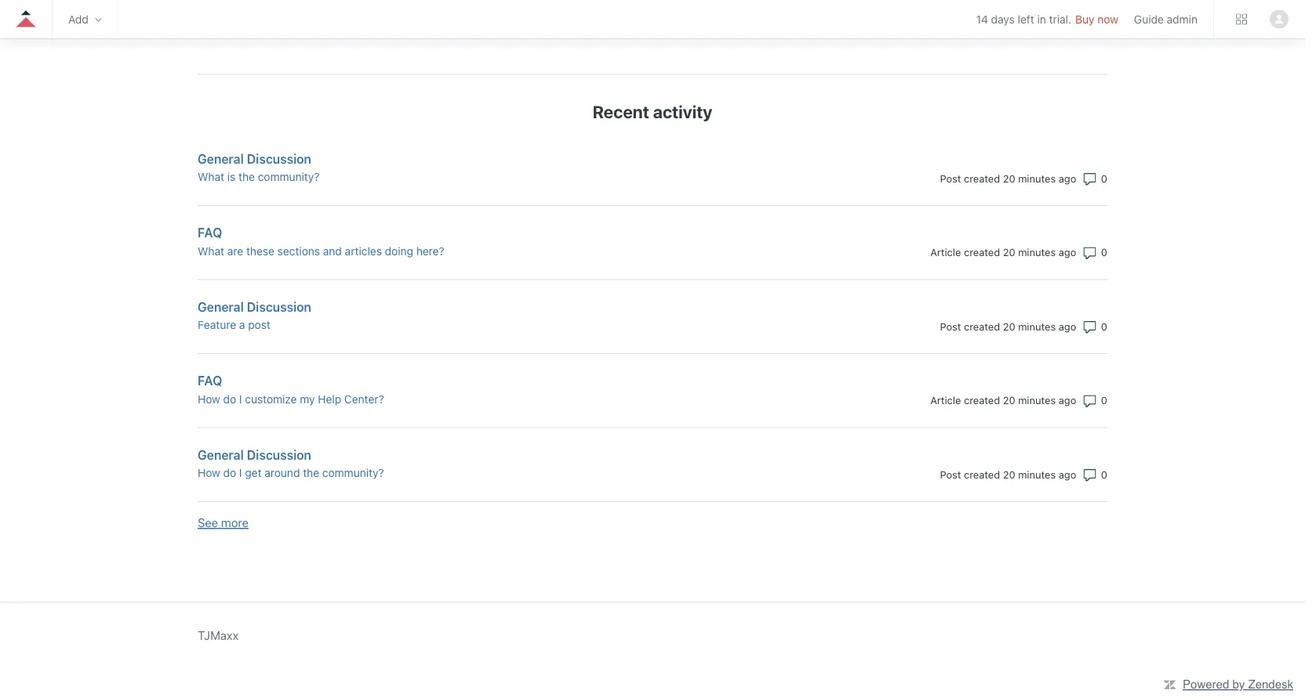 Task type: vqa. For each thing, say whether or not it's contained in the screenshot.
Dynamic content link
no



Task type: describe. For each thing, give the bounding box(es) containing it.
general discussion link for general discussion feature a post
[[198, 298, 834, 316]]

tjmaxx
[[198, 629, 239, 643]]

i inside general discussion how do i get around the community?
[[239, 467, 242, 480]]

general discussion link for general discussion what is the community?
[[198, 149, 834, 168]]

days
[[991, 13, 1015, 26]]

trial.
[[1049, 13, 1071, 26]]

general for general discussion what is the community?
[[198, 151, 244, 166]]

20 for faq what are these sections and articles doing here?
[[1003, 247, 1015, 258]]

20 for general discussion how do i get around the community?
[[1003, 469, 1015, 481]]

post for general discussion how do i get around the community?
[[940, 469, 961, 481]]

customize
[[245, 393, 297, 406]]

article for faq what are these sections and articles doing here?
[[930, 247, 961, 258]]

what inside faq what are these sections and articles doing here?
[[198, 245, 224, 258]]

discussion for general discussion how do i get around the community?
[[247, 448, 311, 463]]

post
[[248, 319, 270, 332]]

faq what are these sections and articles doing here?
[[198, 225, 444, 258]]

my
[[300, 393, 315, 406]]

articles
[[345, 245, 382, 258]]

center?
[[344, 393, 384, 406]]

feature
[[198, 319, 236, 332]]

post for general discussion what is the community?
[[940, 173, 961, 184]]

see more
[[198, 516, 249, 530]]

general for general discussion feature a post
[[198, 300, 244, 314]]

see more link
[[198, 516, 249, 530]]

created for faq how do i customize my help center?
[[964, 395, 1000, 407]]

a
[[239, 319, 245, 332]]

20 for general discussion what is the community?
[[1003, 173, 1015, 184]]

post for general discussion feature a post
[[940, 321, 961, 333]]

discussion for general discussion what is the community?
[[247, 151, 311, 166]]

i inside faq how do i customize my help center?
[[239, 393, 242, 406]]

sections
[[277, 245, 320, 258]]

buy
[[1075, 13, 1094, 26]]

get
[[245, 467, 262, 480]]

general discussion link for general discussion how do i get around the community?
[[198, 446, 834, 465]]

help
[[318, 393, 341, 406]]

discussion for general discussion feature a post
[[247, 300, 311, 314]]

these
[[246, 245, 274, 258]]

guide admin
[[1134, 12, 1198, 25]]

what is the community? link
[[198, 169, 834, 185]]

minutes for general discussion feature a post
[[1018, 321, 1056, 333]]

14 days left in trial. buy now
[[976, 13, 1118, 26]]

created for general discussion feature a post
[[964, 321, 1000, 333]]

minutes for general discussion what is the community?
[[1018, 173, 1056, 184]]

minutes for faq what are these sections and articles doing here?
[[1018, 247, 1056, 258]]

by
[[1232, 678, 1245, 692]]

faq how do i customize my help center?
[[198, 374, 384, 406]]

article created 20 minutes ago for faq what are these sections and articles doing here?
[[930, 247, 1076, 258]]

left
[[1018, 13, 1034, 26]]

ago for general discussion what is the community?
[[1059, 173, 1076, 184]]

how inside general discussion how do i get around the community?
[[198, 467, 220, 480]]

the inside general discussion how do i get around the community?
[[303, 467, 319, 480]]

buy now link
[[1075, 13, 1118, 26]]

general for general discussion how do i get around the community?
[[198, 448, 244, 463]]

community? inside general discussion how do i get around the community?
[[322, 467, 384, 480]]

created for general discussion how do i get around the community?
[[964, 469, 1000, 481]]



Task type: locate. For each thing, give the bounding box(es) containing it.
zendesk
[[1248, 678, 1293, 692]]

3 general discussion link from the top
[[198, 446, 834, 465]]

do inside general discussion how do i get around the community?
[[223, 467, 236, 480]]

faq for faq how do i customize my help center?
[[198, 374, 222, 389]]

ago for faq what are these sections and articles doing here?
[[1059, 247, 1076, 258]]

status
[[198, 132, 1107, 503]]

do inside faq how do i customize my help center?
[[223, 393, 236, 406]]

2 discussion from the top
[[247, 300, 311, 314]]

general discussion link up how do i get around the community? link
[[198, 446, 834, 465]]

2 vertical spatial general
[[198, 448, 244, 463]]

0 vertical spatial the
[[238, 171, 255, 184]]

2 article created 20 minutes ago from the top
[[930, 395, 1076, 407]]

0 horizontal spatial the
[[238, 171, 255, 184]]

2 faq from the top
[[198, 374, 222, 389]]

1 vertical spatial general
[[198, 300, 244, 314]]

article created 20 minutes ago for faq how do i customize my help center?
[[930, 395, 1076, 407]]

tjmaxx link
[[198, 627, 239, 645]]

1 20 from the top
[[1003, 173, 1015, 184]]

faq link for faq how do i customize my help center?
[[198, 372, 834, 391]]

0 vertical spatial how
[[198, 393, 220, 406]]

article for faq how do i customize my help center?
[[930, 395, 961, 407]]

faq inside faq what are these sections and articles doing here?
[[198, 225, 222, 240]]

are
[[227, 245, 243, 258]]

0 vertical spatial article
[[930, 247, 961, 258]]

how left get
[[198, 467, 220, 480]]

2 vertical spatial discussion
[[247, 448, 311, 463]]

3 20 from the top
[[1003, 321, 1015, 333]]

more
[[221, 516, 249, 530]]

article
[[930, 247, 961, 258], [930, 395, 961, 407]]

guide admin link
[[1134, 12, 1198, 25]]

3 general from the top
[[198, 448, 244, 463]]

1 faq link from the top
[[198, 224, 834, 242]]

faq
[[198, 225, 222, 240], [198, 374, 222, 389]]

4 20 from the top
[[1003, 395, 1015, 407]]

2 what from the top
[[198, 245, 224, 258]]

general discussion what is the community?
[[198, 151, 319, 184]]

minutes
[[1018, 173, 1056, 184], [1018, 247, 1056, 258], [1018, 321, 1056, 333], [1018, 395, 1056, 407], [1018, 469, 1056, 481]]

2 vertical spatial post
[[940, 469, 961, 481]]

1 vertical spatial article
[[930, 395, 961, 407]]

4 minutes from the top
[[1018, 395, 1056, 407]]

1 ago from the top
[[1059, 173, 1076, 184]]

2 article from the top
[[930, 395, 961, 407]]

what left are on the top of the page
[[198, 245, 224, 258]]

1 created from the top
[[964, 173, 1000, 184]]

faq link up 'how do i customize my help center?' link
[[198, 372, 834, 391]]

add button
[[68, 12, 102, 25]]

20 for general discussion feature a post
[[1003, 321, 1015, 333]]

discussion
[[247, 151, 311, 166], [247, 300, 311, 314], [247, 448, 311, 463]]

1 vertical spatial do
[[223, 467, 236, 480]]

2 minutes from the top
[[1018, 247, 1056, 258]]

community? inside general discussion what is the community?
[[258, 171, 319, 184]]

1 what from the top
[[198, 171, 224, 184]]

0 vertical spatial post
[[940, 173, 961, 184]]

post
[[940, 173, 961, 184], [940, 321, 961, 333], [940, 469, 961, 481]]

1 faq from the top
[[198, 225, 222, 240]]

1 discussion from the top
[[247, 151, 311, 166]]

navigation
[[0, 0, 1305, 43]]

post created 20 minutes ago
[[940, 173, 1076, 184], [940, 321, 1076, 333], [940, 469, 1076, 481]]

3 created from the top
[[964, 321, 1000, 333]]

created
[[964, 173, 1000, 184], [964, 247, 1000, 258], [964, 321, 1000, 333], [964, 395, 1000, 407], [964, 469, 1000, 481]]

faq for faq what are these sections and articles doing here?
[[198, 225, 222, 240]]

post created 20 minutes ago for general discussion feature a post
[[940, 321, 1076, 333]]

1 article created 20 minutes ago from the top
[[930, 247, 1076, 258]]

3 minutes from the top
[[1018, 321, 1056, 333]]

general discussion link up feature a post link
[[198, 298, 834, 316]]

see
[[198, 516, 218, 530]]

doing
[[385, 245, 413, 258]]

0 vertical spatial post created 20 minutes ago
[[940, 173, 1076, 184]]

1 minutes from the top
[[1018, 173, 1056, 184]]

4 created from the top
[[964, 395, 1000, 407]]

powered
[[1183, 678, 1229, 692]]

community?
[[258, 171, 319, 184], [322, 467, 384, 480]]

i left customize
[[239, 393, 242, 406]]

here?
[[416, 245, 444, 258]]

what left is
[[198, 171, 224, 184]]

minutes for general discussion how do i get around the community?
[[1018, 469, 1056, 481]]

3 discussion from the top
[[247, 448, 311, 463]]

post created 20 minutes ago for general discussion how do i get around the community?
[[940, 469, 1076, 481]]

navigation containing add
[[0, 0, 1305, 43]]

1 vertical spatial how
[[198, 467, 220, 480]]

what
[[198, 171, 224, 184], [198, 245, 224, 258]]

0 vertical spatial article created 20 minutes ago
[[930, 247, 1076, 258]]

0 vertical spatial discussion
[[247, 151, 311, 166]]

2 vertical spatial general discussion link
[[198, 446, 834, 465]]

the right around
[[303, 467, 319, 480]]

general discussion link
[[198, 149, 834, 168], [198, 298, 834, 316], [198, 446, 834, 465]]

discussion inside general discussion feature a post
[[247, 300, 311, 314]]

2 i from the top
[[239, 467, 242, 480]]

general discussion feature a post
[[198, 300, 311, 332]]

feature a post link
[[198, 317, 834, 334]]

ago for general discussion feature a post
[[1059, 321, 1076, 333]]

0 vertical spatial faq
[[198, 225, 222, 240]]

ago for faq how do i customize my help center?
[[1059, 395, 1076, 407]]

the inside general discussion what is the community?
[[238, 171, 255, 184]]

community? right around
[[322, 467, 384, 480]]

general inside general discussion feature a post
[[198, 300, 244, 314]]

2 do from the top
[[223, 467, 236, 480]]

2 general from the top
[[198, 300, 244, 314]]

i
[[239, 393, 242, 406], [239, 467, 242, 480]]

3 ago from the top
[[1059, 321, 1076, 333]]

how
[[198, 393, 220, 406], [198, 467, 220, 480]]

2 created from the top
[[964, 247, 1000, 258]]

1 general discussion link from the top
[[198, 149, 834, 168]]

2 how from the top
[[198, 467, 220, 480]]

minutes for faq how do i customize my help center?
[[1018, 395, 1056, 407]]

how left customize
[[198, 393, 220, 406]]

5 created from the top
[[964, 469, 1000, 481]]

1 vertical spatial faq
[[198, 374, 222, 389]]

is
[[227, 171, 235, 184]]

add
[[68, 12, 88, 25]]

5 ago from the top
[[1059, 469, 1076, 481]]

discussion inside general discussion what is the community?
[[247, 151, 311, 166]]

ago
[[1059, 173, 1076, 184], [1059, 247, 1076, 258], [1059, 321, 1076, 333], [1059, 395, 1076, 407], [1059, 469, 1076, 481]]

user avatar image
[[1270, 10, 1289, 29]]

activity
[[653, 101, 712, 122]]

general inside general discussion what is the community?
[[198, 151, 244, 166]]

powered by zendesk
[[1183, 678, 1293, 692]]

1 vertical spatial faq link
[[198, 372, 834, 391]]

the right is
[[238, 171, 255, 184]]

3 post created 20 minutes ago from the top
[[940, 469, 1076, 481]]

recent activity
[[593, 101, 712, 122]]

created for faq what are these sections and articles doing here?
[[964, 247, 1000, 258]]

zendesk products image
[[1236, 14, 1247, 25]]

1 vertical spatial the
[[303, 467, 319, 480]]

in
[[1037, 13, 1046, 26]]

0 horizontal spatial community?
[[258, 171, 319, 184]]

20
[[1003, 173, 1015, 184], [1003, 247, 1015, 258], [1003, 321, 1015, 333], [1003, 395, 1015, 407], [1003, 469, 1015, 481]]

what inside general discussion what is the community?
[[198, 171, 224, 184]]

recent
[[593, 101, 649, 122]]

admin
[[1167, 12, 1198, 25]]

how do i get around the community? link
[[198, 465, 834, 482]]

ago for general discussion how do i get around the community?
[[1059, 469, 1076, 481]]

1 vertical spatial post
[[940, 321, 961, 333]]

0 vertical spatial i
[[239, 393, 242, 406]]

general up feature
[[198, 300, 244, 314]]

2 ago from the top
[[1059, 247, 1076, 258]]

around
[[264, 467, 300, 480]]

1 i from the top
[[239, 393, 242, 406]]

do left get
[[223, 467, 236, 480]]

0 vertical spatial general
[[198, 151, 244, 166]]

1 vertical spatial i
[[239, 467, 242, 480]]

1 horizontal spatial the
[[303, 467, 319, 480]]

now
[[1097, 13, 1118, 26]]

1 vertical spatial post created 20 minutes ago
[[940, 321, 1076, 333]]

2 general discussion link from the top
[[198, 298, 834, 316]]

i left get
[[239, 467, 242, 480]]

discussion inside general discussion how do i get around the community?
[[247, 448, 311, 463]]

1 horizontal spatial community?
[[322, 467, 384, 480]]

0 vertical spatial what
[[198, 171, 224, 184]]

guide
[[1134, 12, 1164, 25]]

general up is
[[198, 151, 244, 166]]

faq link for faq what are these sections and articles doing here?
[[198, 224, 834, 242]]

2 20 from the top
[[1003, 247, 1015, 258]]

0 vertical spatial community?
[[258, 171, 319, 184]]

1 article from the top
[[930, 247, 961, 258]]

how do i customize my help center? link
[[198, 391, 834, 408]]

status containing general discussion
[[198, 132, 1107, 503]]

created for general discussion what is the community?
[[964, 173, 1000, 184]]

1 post from the top
[[940, 173, 961, 184]]

1 general from the top
[[198, 151, 244, 166]]

general discussion link up the what is the community? link
[[198, 149, 834, 168]]

1 how from the top
[[198, 393, 220, 406]]

4 ago from the top
[[1059, 395, 1076, 407]]

1 post created 20 minutes ago from the top
[[940, 173, 1076, 184]]

general
[[198, 151, 244, 166], [198, 300, 244, 314], [198, 448, 244, 463]]

general discussion how do i get around the community?
[[198, 448, 384, 480]]

powered by zendesk link
[[1183, 678, 1293, 692]]

faq link
[[198, 224, 834, 242], [198, 372, 834, 391]]

faq inside faq how do i customize my help center?
[[198, 374, 222, 389]]

1 vertical spatial article created 20 minutes ago
[[930, 395, 1076, 407]]

and
[[323, 245, 342, 258]]

0 vertical spatial general discussion link
[[198, 149, 834, 168]]

article created 20 minutes ago
[[930, 247, 1076, 258], [930, 395, 1076, 407]]

1 do from the top
[[223, 393, 236, 406]]

0 vertical spatial do
[[223, 393, 236, 406]]

community? right is
[[258, 171, 319, 184]]

2 faq link from the top
[[198, 372, 834, 391]]

3 post from the top
[[940, 469, 961, 481]]

14
[[976, 13, 988, 26]]

post created 20 minutes ago for general discussion what is the community?
[[940, 173, 1076, 184]]

do
[[223, 393, 236, 406], [223, 467, 236, 480]]

2 vertical spatial post created 20 minutes ago
[[940, 469, 1076, 481]]

general up the 'see more'
[[198, 448, 244, 463]]

1 vertical spatial community?
[[322, 467, 384, 480]]

5 minutes from the top
[[1018, 469, 1056, 481]]

do left customize
[[223, 393, 236, 406]]

how inside faq how do i customize my help center?
[[198, 393, 220, 406]]

1 vertical spatial general discussion link
[[198, 298, 834, 316]]

0 vertical spatial faq link
[[198, 224, 834, 242]]

20 for faq how do i customize my help center?
[[1003, 395, 1015, 407]]

2 post from the top
[[940, 321, 961, 333]]

1 vertical spatial discussion
[[247, 300, 311, 314]]

2 post created 20 minutes ago from the top
[[940, 321, 1076, 333]]

faq link up what are these sections and articles doing here? link
[[198, 224, 834, 242]]

1 vertical spatial what
[[198, 245, 224, 258]]

general inside general discussion how do i get around the community?
[[198, 448, 244, 463]]

what are these sections and articles doing here? link
[[198, 243, 834, 260]]

5 20 from the top
[[1003, 469, 1015, 481]]

the
[[238, 171, 255, 184], [303, 467, 319, 480]]



